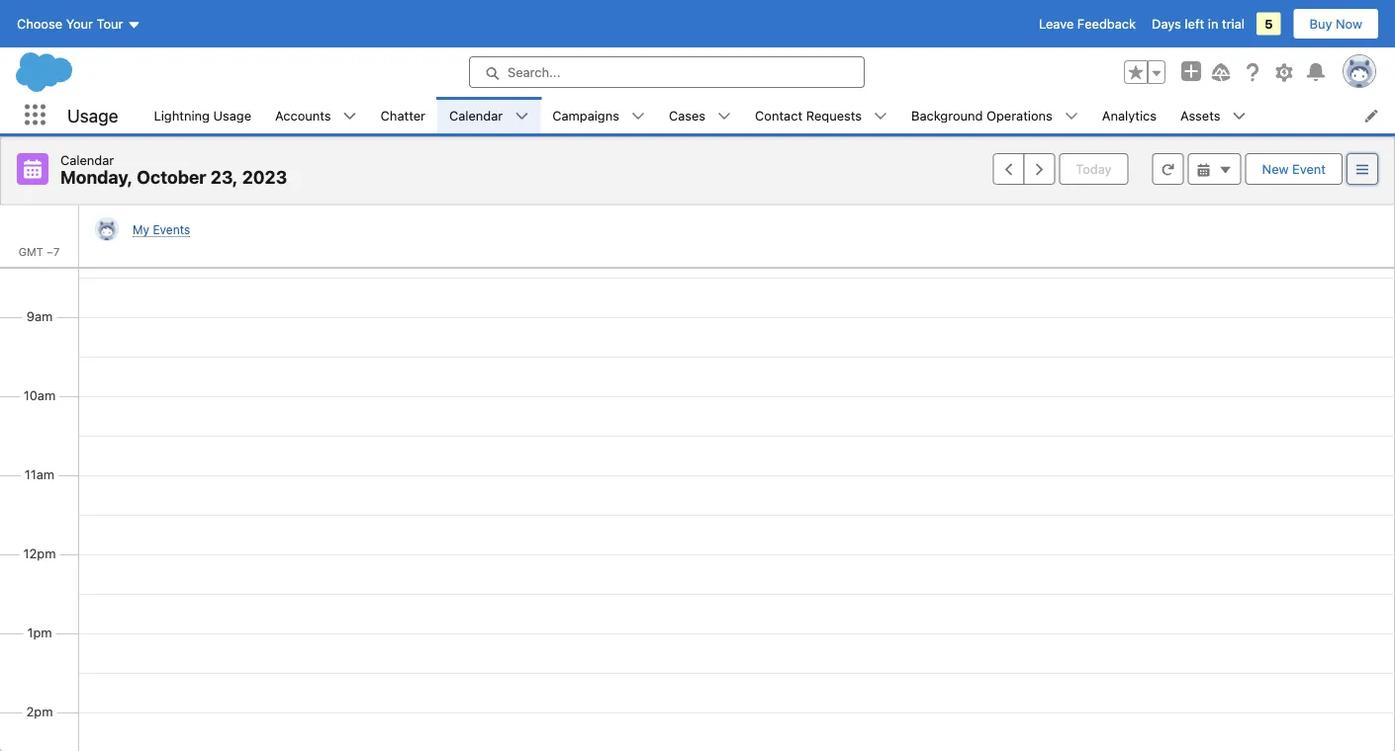 Task type: vqa. For each thing, say whether or not it's contained in the screenshot.
Search...
yes



Task type: describe. For each thing, give the bounding box(es) containing it.
operations
[[987, 108, 1053, 123]]

contact requests list item
[[743, 97, 899, 134]]

october
[[137, 167, 206, 188]]

11am
[[25, 467, 55, 482]]

choose
[[17, 16, 62, 31]]

accounts link
[[263, 97, 343, 134]]

text default image for assets
[[1232, 109, 1246, 123]]

search... button
[[469, 56, 865, 88]]

0 horizontal spatial usage
[[67, 105, 118, 126]]

requests
[[806, 108, 862, 123]]

analytics
[[1102, 108, 1157, 123]]

usage inside list
[[213, 108, 251, 123]]

in
[[1208, 16, 1218, 31]]

chatter link
[[369, 97, 437, 134]]

left
[[1185, 16, 1204, 31]]

now
[[1336, 16, 1362, 31]]

days
[[1152, 16, 1181, 31]]

contact requests link
[[743, 97, 874, 134]]

2023
[[242, 167, 287, 188]]

lightning usage link
[[142, 97, 263, 134]]

calendar for calendar monday, october 23, 2023
[[60, 152, 114, 167]]

new event
[[1262, 162, 1326, 177]]

analytics link
[[1090, 97, 1169, 134]]

search...
[[508, 65, 560, 80]]

10am
[[24, 388, 56, 403]]

2pm
[[26, 705, 53, 720]]

calendar monday, october 23, 2023
[[60, 152, 287, 188]]

accounts
[[275, 108, 331, 123]]

background operations
[[911, 108, 1053, 123]]

campaigns
[[552, 108, 619, 123]]

text default image inside "contact requests" list item
[[874, 109, 888, 123]]

campaigns link
[[540, 97, 631, 134]]

12pm
[[23, 547, 56, 561]]

1pm
[[27, 626, 52, 641]]

text default image left new
[[1219, 163, 1232, 177]]

assets link
[[1169, 97, 1232, 134]]

my events link
[[133, 223, 190, 237]]

5
[[1265, 16, 1273, 31]]

1 horizontal spatial group
[[1124, 60, 1166, 84]]

days left in trial
[[1152, 16, 1245, 31]]

buy now
[[1310, 16, 1362, 31]]

feedback
[[1077, 16, 1136, 31]]

chatter
[[381, 108, 425, 123]]

accounts list item
[[263, 97, 369, 134]]

calendar link
[[437, 97, 515, 134]]

today
[[1076, 162, 1112, 177]]

assets
[[1180, 108, 1220, 123]]

gmt −7
[[19, 245, 60, 258]]

new event button
[[1245, 153, 1343, 185]]



Task type: locate. For each thing, give the bounding box(es) containing it.
usage right lightning at top
[[213, 108, 251, 123]]

choose your tour button
[[16, 8, 142, 40]]

group up analytics
[[1124, 60, 1166, 84]]

group down operations
[[993, 153, 1055, 185]]

text default image for campaigns
[[631, 109, 645, 123]]

calendar
[[449, 108, 503, 123], [60, 152, 114, 167]]

buy now button
[[1293, 8, 1379, 40]]

gmt
[[19, 245, 43, 258]]

cases link
[[657, 97, 717, 134]]

text default image right requests
[[874, 109, 888, 123]]

text default image down "search..."
[[515, 109, 529, 123]]

events
[[153, 223, 190, 236]]

calendar inside calendar monday, october 23, 2023
[[60, 152, 114, 167]]

event
[[1292, 162, 1326, 177]]

my events
[[133, 223, 190, 236]]

calendar inside 'link'
[[449, 108, 503, 123]]

choose your tour
[[17, 16, 123, 31]]

23,
[[211, 167, 238, 188]]

your
[[66, 16, 93, 31]]

monday,
[[60, 167, 133, 188]]

text default image right accounts
[[343, 109, 357, 123]]

contact
[[755, 108, 803, 123]]

campaigns list item
[[540, 97, 657, 134]]

usage
[[67, 105, 118, 126], [213, 108, 251, 123]]

list
[[142, 97, 1395, 134]]

1 text default image from the left
[[343, 109, 357, 123]]

assets list item
[[1169, 97, 1258, 134]]

1 horizontal spatial calendar
[[449, 108, 503, 123]]

1 vertical spatial calendar
[[60, 152, 114, 167]]

1 vertical spatial group
[[993, 153, 1055, 185]]

lightning
[[154, 108, 210, 123]]

list containing lightning usage
[[142, 97, 1395, 134]]

text default image inside background operations list item
[[1064, 109, 1078, 123]]

today button
[[1059, 153, 1129, 185]]

cases list item
[[657, 97, 743, 134]]

0 horizontal spatial calendar
[[60, 152, 114, 167]]

text default image for cases
[[717, 109, 731, 123]]

text default image for accounts
[[343, 109, 357, 123]]

calendar list item
[[437, 97, 540, 134]]

text default image right operations
[[1064, 109, 1078, 123]]

calendar right chatter link on the left top
[[449, 108, 503, 123]]

2 text default image from the left
[[631, 109, 645, 123]]

usage up monday,
[[67, 105, 118, 126]]

lightning usage
[[154, 108, 251, 123]]

calendar for calendar
[[449, 108, 503, 123]]

my
[[133, 223, 149, 236]]

3 text default image from the left
[[717, 109, 731, 123]]

new
[[1262, 162, 1289, 177]]

text default image
[[343, 109, 357, 123], [631, 109, 645, 123], [717, 109, 731, 123], [1064, 109, 1078, 123], [1232, 109, 1246, 123]]

text default image
[[515, 109, 529, 123], [874, 109, 888, 123], [1197, 163, 1211, 177], [1219, 163, 1232, 177]]

trial
[[1222, 16, 1245, 31]]

leave feedback
[[1039, 16, 1136, 31]]

text default image for background operations
[[1064, 109, 1078, 123]]

text default image inside campaigns list item
[[631, 109, 645, 123]]

background operations list item
[[899, 97, 1090, 134]]

group
[[1124, 60, 1166, 84], [993, 153, 1055, 185]]

background
[[911, 108, 983, 123]]

text default image inside accounts list item
[[343, 109, 357, 123]]

0 vertical spatial group
[[1124, 60, 1166, 84]]

cases
[[669, 108, 706, 123]]

text default image inside the cases list item
[[717, 109, 731, 123]]

−7
[[46, 245, 60, 258]]

leave
[[1039, 16, 1074, 31]]

9am
[[26, 309, 53, 324]]

text default image inside assets list item
[[1232, 109, 1246, 123]]

text default image right cases
[[717, 109, 731, 123]]

4 text default image from the left
[[1064, 109, 1078, 123]]

text default image right assets
[[1232, 109, 1246, 123]]

text default image down assets link
[[1197, 163, 1211, 177]]

text default image inside calendar list item
[[515, 109, 529, 123]]

0 horizontal spatial group
[[993, 153, 1055, 185]]

calendar left october
[[60, 152, 114, 167]]

buy
[[1310, 16, 1332, 31]]

tour
[[97, 16, 123, 31]]

background operations link
[[899, 97, 1064, 134]]

0 vertical spatial calendar
[[449, 108, 503, 123]]

leave feedback link
[[1039, 16, 1136, 31]]

text default image left cases
[[631, 109, 645, 123]]

5 text default image from the left
[[1232, 109, 1246, 123]]

contact requests
[[755, 108, 862, 123]]

1 horizontal spatial usage
[[213, 108, 251, 123]]



